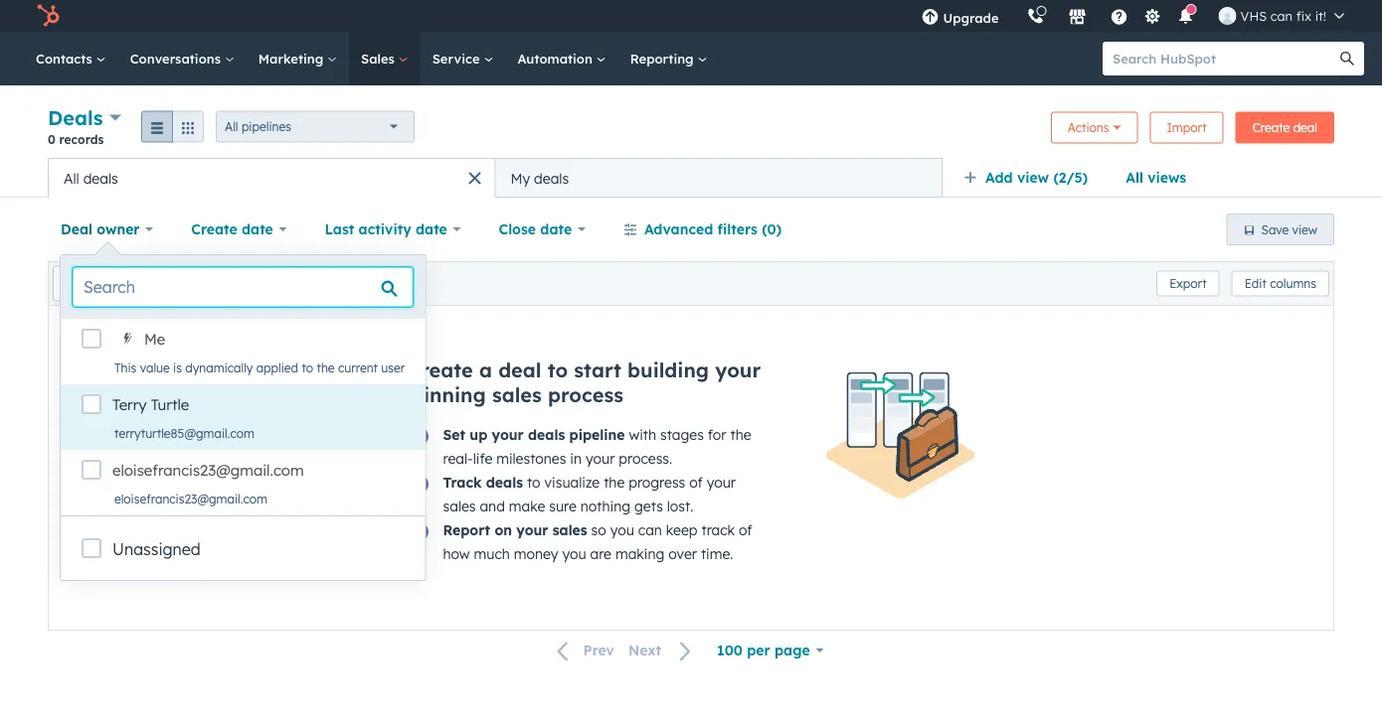 Task type: describe. For each thing, give the bounding box(es) containing it.
search image
[[1340, 52, 1354, 66]]

all deals button
[[48, 158, 495, 198]]

vhs
[[1240, 7, 1267, 24]]

menu containing vhs can fix it!
[[907, 0, 1358, 32]]

with
[[629, 427, 656, 444]]

to inside to visualize the progress of your sales and make sure nothing gets lost.
[[527, 474, 541, 492]]

columns
[[1270, 276, 1316, 291]]

next
[[628, 643, 661, 660]]

terry turtle image
[[1219, 7, 1236, 25]]

can inside popup button
[[1270, 7, 1293, 24]]

set
[[443, 427, 465, 444]]

date for create date
[[242, 221, 273, 238]]

view for add
[[1017, 169, 1049, 186]]

advanced filters (0) button
[[610, 210, 795, 250]]

deals for my deals
[[534, 170, 569, 187]]

last activity date button
[[312, 210, 474, 250]]

to inside list box
[[302, 360, 313, 375]]

terry
[[112, 396, 147, 415]]

are
[[590, 546, 611, 563]]

dynamically
[[185, 360, 253, 375]]

and
[[480, 498, 505, 516]]

sales inside create a deal to start building your winning sales process
[[492, 383, 542, 408]]

create a deal to start building your winning sales process
[[407, 358, 761, 408]]

help image
[[1110, 9, 1128, 27]]

is
[[173, 360, 182, 375]]

last
[[325, 221, 354, 238]]

create date
[[191, 221, 273, 238]]

up
[[470, 427, 487, 444]]

sales link
[[349, 32, 420, 86]]

views
[[1148, 169, 1186, 186]]

hubspot link
[[24, 4, 75, 28]]

add
[[985, 169, 1013, 186]]

to inside create a deal to start building your winning sales process
[[548, 358, 568, 383]]

report on your sales
[[443, 522, 587, 539]]

nothing
[[580, 498, 630, 516]]

vhs can fix it!
[[1240, 7, 1326, 24]]

all pipelines
[[225, 119, 291, 134]]

(2/5)
[[1053, 169, 1088, 186]]

upgrade
[[943, 9, 999, 26]]

edit columns button
[[1232, 271, 1329, 297]]

pagination navigation
[[545, 638, 704, 665]]

conversations
[[130, 50, 225, 67]]

view for save
[[1292, 222, 1317, 237]]

my deals
[[511, 170, 569, 187]]

set up your deals pipeline
[[443, 427, 625, 444]]

turtle
[[151, 396, 189, 415]]

lost.
[[667, 498, 693, 516]]

start
[[574, 358, 621, 383]]

all for all pipelines
[[225, 119, 238, 134]]

building
[[627, 358, 709, 383]]

edit columns
[[1245, 276, 1316, 291]]

marketing
[[258, 50, 327, 67]]

terry turtle
[[112, 396, 189, 415]]

make
[[509, 498, 545, 516]]

create deal button
[[1236, 112, 1334, 144]]

deal
[[61, 221, 93, 238]]

0 horizontal spatial you
[[562, 546, 586, 563]]

all pipelines button
[[216, 111, 415, 143]]

pipelines
[[242, 119, 291, 134]]

marketplaces button
[[1057, 0, 1098, 32]]

gets
[[634, 498, 663, 516]]

(0)
[[762, 221, 782, 238]]

track deals
[[443, 474, 523, 492]]

to visualize the progress of your sales and make sure nothing gets lost.
[[443, 474, 736, 516]]

value
[[140, 360, 170, 375]]

sure
[[549, 498, 577, 516]]

export button
[[1157, 271, 1220, 297]]

service
[[432, 50, 484, 67]]

0 horizontal spatial the
[[317, 360, 335, 375]]

Search name or description search field
[[53, 266, 287, 302]]

deal inside create a deal to start building your winning sales process
[[498, 358, 541, 383]]

import
[[1167, 120, 1207, 135]]

reporting link
[[618, 32, 719, 86]]

current
[[338, 360, 378, 375]]

deals
[[48, 105, 103, 130]]

activity
[[358, 221, 411, 238]]

process
[[548, 383, 624, 408]]

100 per page button
[[704, 631, 837, 671]]

prev
[[583, 643, 614, 660]]

your inside create a deal to start building your winning sales process
[[715, 358, 761, 383]]

notifications image
[[1177, 9, 1195, 27]]

so
[[591, 522, 606, 539]]

report
[[443, 522, 490, 539]]

all for all views
[[1126, 169, 1143, 186]]

reporting
[[630, 50, 697, 67]]

time.
[[701, 546, 733, 563]]

page
[[775, 642, 810, 660]]

100 per page
[[717, 642, 810, 660]]

0 records
[[48, 132, 104, 147]]



Task type: vqa. For each thing, say whether or not it's contained in the screenshot.
rightmost Press to sort. image
no



Task type: locate. For each thing, give the bounding box(es) containing it.
Search search field
[[73, 267, 413, 307]]

records
[[59, 132, 104, 147]]

deals inside button
[[534, 170, 569, 187]]

of
[[689, 474, 703, 492], [739, 522, 752, 539]]

can down 'gets' at the bottom of page
[[638, 522, 662, 539]]

view
[[1017, 169, 1049, 186], [1292, 222, 1317, 237]]

your
[[715, 358, 761, 383], [492, 427, 524, 444], [586, 450, 615, 468], [707, 474, 736, 492], [516, 522, 548, 539]]

1 horizontal spatial can
[[1270, 7, 1293, 24]]

notifications button
[[1169, 0, 1203, 32]]

0 vertical spatial of
[[689, 474, 703, 492]]

2 horizontal spatial create
[[1253, 120, 1290, 135]]

0 horizontal spatial create
[[191, 221, 237, 238]]

your up money
[[516, 522, 548, 539]]

date inside 'popup button'
[[242, 221, 273, 238]]

upgrade image
[[921, 9, 939, 27]]

0
[[48, 132, 56, 147]]

1 vertical spatial eloisefrancis23@gmail.com
[[114, 492, 268, 507]]

deals up milestones
[[528, 427, 565, 444]]

track
[[701, 522, 735, 539]]

1 date from the left
[[242, 221, 273, 238]]

automation link
[[506, 32, 618, 86]]

of right track
[[739, 522, 752, 539]]

me
[[144, 330, 165, 349]]

applied
[[256, 360, 298, 375]]

1 vertical spatial sales
[[443, 498, 476, 516]]

you left 'are'
[[562, 546, 586, 563]]

create down search hubspot search box
[[1253, 120, 1290, 135]]

terryturtle85@gmail.com
[[114, 426, 255, 441]]

deals up and
[[486, 474, 523, 492]]

contacts link
[[24, 32, 118, 86]]

0 horizontal spatial all
[[64, 170, 79, 187]]

over
[[668, 546, 697, 563]]

1 vertical spatial can
[[638, 522, 662, 539]]

of up lost.
[[689, 474, 703, 492]]

1 horizontal spatial create
[[407, 358, 473, 383]]

0 vertical spatial deal
[[1293, 120, 1317, 135]]

save view
[[1261, 222, 1317, 237]]

create left the "a"
[[407, 358, 473, 383]]

2 horizontal spatial to
[[548, 358, 568, 383]]

view right add
[[1017, 169, 1049, 186]]

eloisefrancis23@gmail.com up unassigned on the bottom left
[[114, 492, 268, 507]]

date for close date
[[540, 221, 572, 238]]

you right so
[[610, 522, 634, 539]]

your inside to visualize the progress of your sales and make sure nothing gets lost.
[[707, 474, 736, 492]]

1 horizontal spatial all
[[225, 119, 238, 134]]

your down pipeline
[[586, 450, 615, 468]]

so you can keep track of how much money you are making over time.
[[443, 522, 752, 563]]

create for create deal
[[1253, 120, 1290, 135]]

last activity date
[[325, 221, 447, 238]]

milestones
[[496, 450, 566, 468]]

2 date from the left
[[416, 221, 447, 238]]

sales down track
[[443, 498, 476, 516]]

the inside to visualize the progress of your sales and make sure nothing gets lost.
[[604, 474, 625, 492]]

view inside popup button
[[1017, 169, 1049, 186]]

the left current on the left bottom of page
[[317, 360, 335, 375]]

Search HubSpot search field
[[1103, 42, 1346, 76]]

export
[[1169, 276, 1207, 291]]

my deals button
[[495, 158, 943, 198]]

your up for
[[715, 358, 761, 383]]

hubspot image
[[36, 4, 60, 28]]

list box containing me
[[61, 319, 425, 516]]

0 vertical spatial the
[[317, 360, 335, 375]]

date down all deals button
[[242, 221, 273, 238]]

date right activity
[[416, 221, 447, 238]]

1 horizontal spatial the
[[604, 474, 625, 492]]

menu
[[907, 0, 1358, 32]]

create for create a deal to start building your winning sales process
[[407, 358, 473, 383]]

all left the pipelines
[[225, 119, 238, 134]]

group
[[141, 111, 204, 143]]

help button
[[1102, 0, 1136, 32]]

sales up set up your deals pipeline
[[492, 383, 542, 408]]

all views link
[[1113, 158, 1199, 198]]

deals right "my"
[[534, 170, 569, 187]]

0 horizontal spatial sales
[[443, 498, 476, 516]]

winning
[[407, 383, 486, 408]]

all deals
[[64, 170, 118, 187]]

can
[[1270, 7, 1293, 24], [638, 522, 662, 539]]

search button
[[1330, 42, 1364, 76]]

this value is dynamically applied to the current user
[[114, 360, 405, 375]]

create inside create a deal to start building your winning sales process
[[407, 358, 473, 383]]

deals banner
[[48, 103, 1334, 158]]

in
[[570, 450, 582, 468]]

your inside with stages for the real-life milestones in your process.
[[586, 450, 615, 468]]

1 horizontal spatial of
[[739, 522, 752, 539]]

1 vertical spatial of
[[739, 522, 752, 539]]

unassigned
[[112, 540, 201, 560]]

create up search search field
[[191, 221, 237, 238]]

per
[[747, 642, 770, 660]]

deal owner button
[[48, 210, 166, 250]]

0 vertical spatial you
[[610, 522, 634, 539]]

2 horizontal spatial sales
[[553, 522, 587, 539]]

visualize
[[544, 474, 600, 492]]

1 horizontal spatial to
[[527, 474, 541, 492]]

filters
[[717, 221, 758, 238]]

deals down records
[[83, 170, 118, 187]]

sales
[[361, 50, 398, 67]]

pipeline
[[569, 427, 625, 444]]

all inside popup button
[[225, 119, 238, 134]]

add view (2/5) button
[[951, 158, 1113, 198]]

close date button
[[486, 210, 598, 250]]

this
[[114, 360, 137, 375]]

0 vertical spatial eloisefrancis23@gmail.com
[[112, 461, 304, 480]]

0 vertical spatial can
[[1270, 7, 1293, 24]]

2 vertical spatial sales
[[553, 522, 587, 539]]

100
[[717, 642, 743, 660]]

2 vertical spatial create
[[407, 358, 473, 383]]

2 horizontal spatial the
[[730, 427, 751, 444]]

0 horizontal spatial can
[[638, 522, 662, 539]]

create for create date
[[191, 221, 237, 238]]

of inside so you can keep track of how much money you are making over time.
[[739, 522, 752, 539]]

to left start
[[548, 358, 568, 383]]

1 vertical spatial the
[[730, 427, 751, 444]]

progress
[[629, 474, 685, 492]]

1 horizontal spatial you
[[610, 522, 634, 539]]

all views
[[1126, 169, 1186, 186]]

list box
[[61, 319, 425, 516]]

owner
[[97, 221, 140, 238]]

to right applied
[[302, 360, 313, 375]]

for
[[708, 427, 726, 444]]

settings image
[[1144, 8, 1161, 26]]

prev button
[[545, 639, 621, 665]]

actions button
[[1051, 112, 1138, 144]]

deal inside create deal button
[[1293, 120, 1317, 135]]

all inside button
[[64, 170, 79, 187]]

add view (2/5)
[[985, 169, 1088, 186]]

can left fix in the right of the page
[[1270, 7, 1293, 24]]

sales inside to visualize the progress of your sales and make sure nothing gets lost.
[[443, 498, 476, 516]]

import button
[[1150, 112, 1224, 144]]

1 vertical spatial create
[[191, 221, 237, 238]]

0 vertical spatial sales
[[492, 383, 542, 408]]

menu item
[[1013, 0, 1017, 32]]

create inside 'popup button'
[[191, 221, 237, 238]]

close
[[499, 221, 536, 238]]

3 date from the left
[[540, 221, 572, 238]]

actions
[[1068, 120, 1109, 135]]

to
[[548, 358, 568, 383], [302, 360, 313, 375], [527, 474, 541, 492]]

on
[[495, 522, 512, 539]]

2 horizontal spatial date
[[540, 221, 572, 238]]

all down 0 records
[[64, 170, 79, 187]]

eloisefrancis23@gmail.com down terryturtle85@gmail.com
[[112, 461, 304, 480]]

user
[[381, 360, 405, 375]]

the up nothing
[[604, 474, 625, 492]]

0 vertical spatial view
[[1017, 169, 1049, 186]]

create date button
[[178, 210, 300, 250]]

0 vertical spatial create
[[1253, 120, 1290, 135]]

sales down "sure"
[[553, 522, 587, 539]]

marketplaces image
[[1068, 9, 1086, 27]]

group inside deals banner
[[141, 111, 204, 143]]

create inside button
[[1253, 120, 1290, 135]]

making
[[615, 546, 665, 563]]

the right for
[[730, 427, 751, 444]]

1 horizontal spatial sales
[[492, 383, 542, 408]]

vhs can fix it! button
[[1207, 0, 1356, 32]]

money
[[514, 546, 558, 563]]

life
[[473, 450, 492, 468]]

1 vertical spatial deal
[[498, 358, 541, 383]]

to down milestones
[[527, 474, 541, 492]]

date right "close"
[[540, 221, 572, 238]]

calling icon image
[[1027, 8, 1045, 26]]

of inside to visualize the progress of your sales and make sure nothing gets lost.
[[689, 474, 703, 492]]

view right save
[[1292, 222, 1317, 237]]

0 horizontal spatial date
[[242, 221, 273, 238]]

can inside so you can keep track of how much money you are making over time.
[[638, 522, 662, 539]]

with stages for the real-life milestones in your process.
[[443, 427, 751, 468]]

0 horizontal spatial of
[[689, 474, 703, 492]]

1 vertical spatial you
[[562, 546, 586, 563]]

your right up
[[492, 427, 524, 444]]

edit
[[1245, 276, 1267, 291]]

deals for track deals
[[486, 474, 523, 492]]

how
[[443, 546, 470, 563]]

deal
[[1293, 120, 1317, 135], [498, 358, 541, 383]]

track
[[443, 474, 482, 492]]

your up track
[[707, 474, 736, 492]]

all left the views
[[1126, 169, 1143, 186]]

calling icon button
[[1019, 3, 1053, 29]]

1 horizontal spatial view
[[1292, 222, 1317, 237]]

real-
[[443, 450, 473, 468]]

fix
[[1296, 7, 1312, 24]]

advanced
[[644, 221, 713, 238]]

advanced filters (0)
[[644, 221, 782, 238]]

all for all deals
[[64, 170, 79, 187]]

view inside "button"
[[1292, 222, 1317, 237]]

2 vertical spatial the
[[604, 474, 625, 492]]

2 horizontal spatial all
[[1126, 169, 1143, 186]]

0 horizontal spatial view
[[1017, 169, 1049, 186]]

stages
[[660, 427, 704, 444]]

1 horizontal spatial date
[[416, 221, 447, 238]]

1 vertical spatial view
[[1292, 222, 1317, 237]]

1 horizontal spatial deal
[[1293, 120, 1317, 135]]

conversations link
[[118, 32, 246, 86]]

0 horizontal spatial deal
[[498, 358, 541, 383]]

deals inside button
[[83, 170, 118, 187]]

settings link
[[1140, 5, 1165, 26]]

the inside with stages for the real-life milestones in your process.
[[730, 427, 751, 444]]

0 horizontal spatial to
[[302, 360, 313, 375]]

deals for all deals
[[83, 170, 118, 187]]



